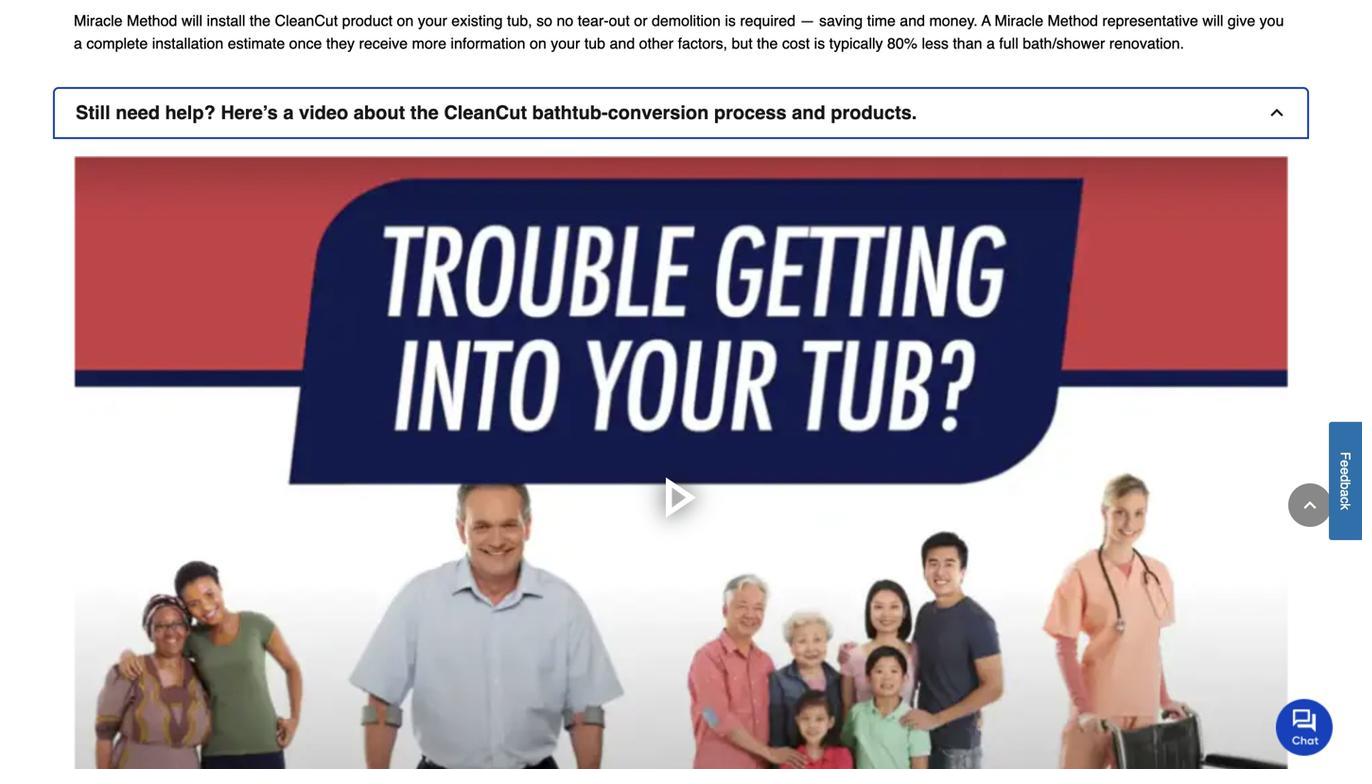 Task type: describe. For each thing, give the bounding box(es) containing it.
1 method from the left
[[127, 12, 177, 29]]

other
[[639, 34, 674, 52]]

0 horizontal spatial is
[[725, 12, 736, 29]]

miracle method will install the cleancut product on your existing tub, so no tear-out or demolition is required — saving time and money. a miracle method representative will give you a complete installation estimate once they receive more information on your tub and other factors, but the cost is typically 80% less than a full bath/shower renovation.
[[74, 12, 1285, 52]]

1 vertical spatial on
[[530, 34, 547, 52]]

1 horizontal spatial your
[[551, 34, 580, 52]]

or
[[634, 12, 648, 29]]

1 vertical spatial and
[[610, 34, 635, 52]]

no
[[557, 12, 574, 29]]

2 e from the top
[[1339, 467, 1354, 475]]

renovation.
[[1110, 34, 1185, 52]]

f
[[1339, 452, 1354, 460]]

a left video
[[283, 102, 294, 123]]

installation
[[152, 34, 224, 52]]

a left the complete
[[74, 34, 82, 52]]

b
[[1339, 482, 1354, 490]]

existing
[[452, 12, 503, 29]]

cleancut inside button
[[444, 102, 527, 123]]

so
[[537, 12, 553, 29]]

still
[[76, 102, 110, 123]]

f e e d b a c k
[[1339, 452, 1354, 510]]

time
[[867, 12, 896, 29]]

0 horizontal spatial on
[[397, 12, 414, 29]]

still need help? here's a video about the cleancut bathtub-conversion process and products.
[[76, 102, 917, 123]]

help?
[[165, 102, 216, 123]]

estimate
[[228, 34, 285, 52]]

1 will from the left
[[182, 12, 203, 29]]

k
[[1339, 504, 1354, 510]]

a
[[982, 12, 991, 29]]

need
[[116, 102, 160, 123]]

products.
[[831, 102, 917, 123]]

you
[[1260, 12, 1285, 29]]

process
[[714, 102, 787, 123]]

complete
[[86, 34, 148, 52]]

tub,
[[507, 12, 532, 29]]

tear-
[[578, 12, 609, 29]]

demolition
[[652, 12, 721, 29]]

they
[[326, 34, 355, 52]]

conversion
[[608, 102, 709, 123]]

more
[[412, 34, 447, 52]]

required
[[740, 12, 796, 29]]

0 horizontal spatial the
[[250, 12, 271, 29]]

give
[[1228, 12, 1256, 29]]

0 vertical spatial your
[[418, 12, 447, 29]]

a video about the cleancut bathtub conversion process and products. image
[[74, 156, 1289, 769]]

2 method from the left
[[1048, 12, 1099, 29]]

1 vertical spatial is
[[814, 34, 825, 52]]



Task type: vqa. For each thing, say whether or not it's contained in the screenshot.
is to the top
yes



Task type: locate. For each thing, give the bounding box(es) containing it.
typically
[[830, 34, 883, 52]]

out
[[609, 12, 630, 29]]

will up installation
[[182, 12, 203, 29]]

1 miracle from the left
[[74, 12, 123, 29]]

and right process
[[792, 102, 826, 123]]

e up b
[[1339, 467, 1354, 475]]

and up 80%
[[900, 12, 925, 29]]

chevron up image
[[1268, 103, 1287, 122], [1301, 496, 1320, 515]]

about
[[354, 102, 405, 123]]

1 horizontal spatial and
[[792, 102, 826, 123]]

factors,
[[678, 34, 728, 52]]

method
[[127, 12, 177, 29], [1048, 12, 1099, 29]]

2 vertical spatial the
[[410, 102, 439, 123]]

2 horizontal spatial and
[[900, 12, 925, 29]]

tub
[[585, 34, 606, 52]]

miracle
[[74, 12, 123, 29], [995, 12, 1044, 29]]

chevron up image inside still need help? here's a video about the cleancut bathtub-conversion process and products. button
[[1268, 103, 1287, 122]]

less
[[922, 34, 949, 52]]

chevron up image inside scroll to top element
[[1301, 496, 1320, 515]]

once
[[289, 34, 322, 52]]

a
[[74, 34, 82, 52], [987, 34, 995, 52], [283, 102, 294, 123], [1339, 490, 1354, 497]]

0 vertical spatial cleancut
[[275, 12, 338, 29]]

0 horizontal spatial miracle
[[74, 12, 123, 29]]

1 vertical spatial chevron up image
[[1301, 496, 1320, 515]]

will
[[182, 12, 203, 29], [1203, 12, 1224, 29]]

chat invite button image
[[1277, 698, 1334, 756]]

chevron up image left k
[[1301, 496, 1320, 515]]

cleancut
[[275, 12, 338, 29], [444, 102, 527, 123]]

1 horizontal spatial miracle
[[995, 12, 1044, 29]]

miracle up full
[[995, 12, 1044, 29]]

the inside still need help? here's a video about the cleancut bathtub-conversion process and products. button
[[410, 102, 439, 123]]

the down required
[[757, 34, 778, 52]]

0 vertical spatial on
[[397, 12, 414, 29]]

information
[[451, 34, 526, 52]]

the up estimate
[[250, 12, 271, 29]]

0 vertical spatial and
[[900, 12, 925, 29]]

scroll to top element
[[1289, 484, 1332, 527]]

on
[[397, 12, 414, 29], [530, 34, 547, 52]]

cost
[[782, 34, 810, 52]]

here's
[[221, 102, 278, 123]]

is
[[725, 12, 736, 29], [814, 34, 825, 52]]

is up but
[[725, 12, 736, 29]]

0 horizontal spatial method
[[127, 12, 177, 29]]

cleancut down information
[[444, 102, 527, 123]]

method up the complete
[[127, 12, 177, 29]]

install
[[207, 12, 245, 29]]

the
[[250, 12, 271, 29], [757, 34, 778, 52], [410, 102, 439, 123]]

your
[[418, 12, 447, 29], [551, 34, 580, 52]]

your up more
[[418, 12, 447, 29]]

0 vertical spatial is
[[725, 12, 736, 29]]

2 will from the left
[[1203, 12, 1224, 29]]

still need help? here's a video about the cleancut bathtub-conversion process and products. button
[[55, 89, 1308, 137]]

miracle up the complete
[[74, 12, 123, 29]]

than
[[953, 34, 983, 52]]

and inside button
[[792, 102, 826, 123]]

1 e from the top
[[1339, 460, 1354, 467]]

product
[[342, 12, 393, 29]]

1 horizontal spatial on
[[530, 34, 547, 52]]

e
[[1339, 460, 1354, 467], [1339, 467, 1354, 475]]

method up bath/shower
[[1048, 12, 1099, 29]]

1 horizontal spatial chevron up image
[[1301, 496, 1320, 515]]

cleancut inside miracle method will install the cleancut product on your existing tub, so no tear-out or demolition is required — saving time and money. a miracle method representative will give you a complete installation estimate once they receive more information on your tub and other factors, but the cost is typically 80% less than a full bath/shower renovation.
[[275, 12, 338, 29]]

e up d in the bottom right of the page
[[1339, 460, 1354, 467]]

0 vertical spatial chevron up image
[[1268, 103, 1287, 122]]

a up k
[[1339, 490, 1354, 497]]

is right the cost
[[814, 34, 825, 52]]

0 horizontal spatial will
[[182, 12, 203, 29]]

receive
[[359, 34, 408, 52]]

1 horizontal spatial will
[[1203, 12, 1224, 29]]

video
[[299, 102, 348, 123]]

f e e d b a c k button
[[1330, 422, 1363, 540]]

0 horizontal spatial chevron up image
[[1268, 103, 1287, 122]]

and
[[900, 12, 925, 29], [610, 34, 635, 52], [792, 102, 826, 123]]

chevron up image down you
[[1268, 103, 1287, 122]]

1 horizontal spatial the
[[410, 102, 439, 123]]

the right about
[[410, 102, 439, 123]]

and down out
[[610, 34, 635, 52]]

80%
[[888, 34, 918, 52]]

2 horizontal spatial the
[[757, 34, 778, 52]]

cleancut up once
[[275, 12, 338, 29]]

1 vertical spatial your
[[551, 34, 580, 52]]

2 miracle from the left
[[995, 12, 1044, 29]]

money.
[[930, 12, 978, 29]]

saving
[[819, 12, 863, 29]]

2 vertical spatial and
[[792, 102, 826, 123]]

0 horizontal spatial your
[[418, 12, 447, 29]]

a left full
[[987, 34, 995, 52]]

d
[[1339, 475, 1354, 482]]

1 horizontal spatial method
[[1048, 12, 1099, 29]]

1 horizontal spatial cleancut
[[444, 102, 527, 123]]

1 vertical spatial cleancut
[[444, 102, 527, 123]]

1 vertical spatial the
[[757, 34, 778, 52]]

—
[[800, 12, 815, 29]]

0 horizontal spatial cleancut
[[275, 12, 338, 29]]

1 horizontal spatial is
[[814, 34, 825, 52]]

0 horizontal spatial and
[[610, 34, 635, 52]]

0 vertical spatial the
[[250, 12, 271, 29]]

but
[[732, 34, 753, 52]]

c
[[1339, 497, 1354, 504]]

on down so
[[530, 34, 547, 52]]

your down no
[[551, 34, 580, 52]]

will left give
[[1203, 12, 1224, 29]]

bath/shower
[[1023, 34, 1106, 52]]

bathtub-
[[532, 102, 608, 123]]

on up 'receive'
[[397, 12, 414, 29]]

representative
[[1103, 12, 1199, 29]]

full
[[1000, 34, 1019, 52]]



